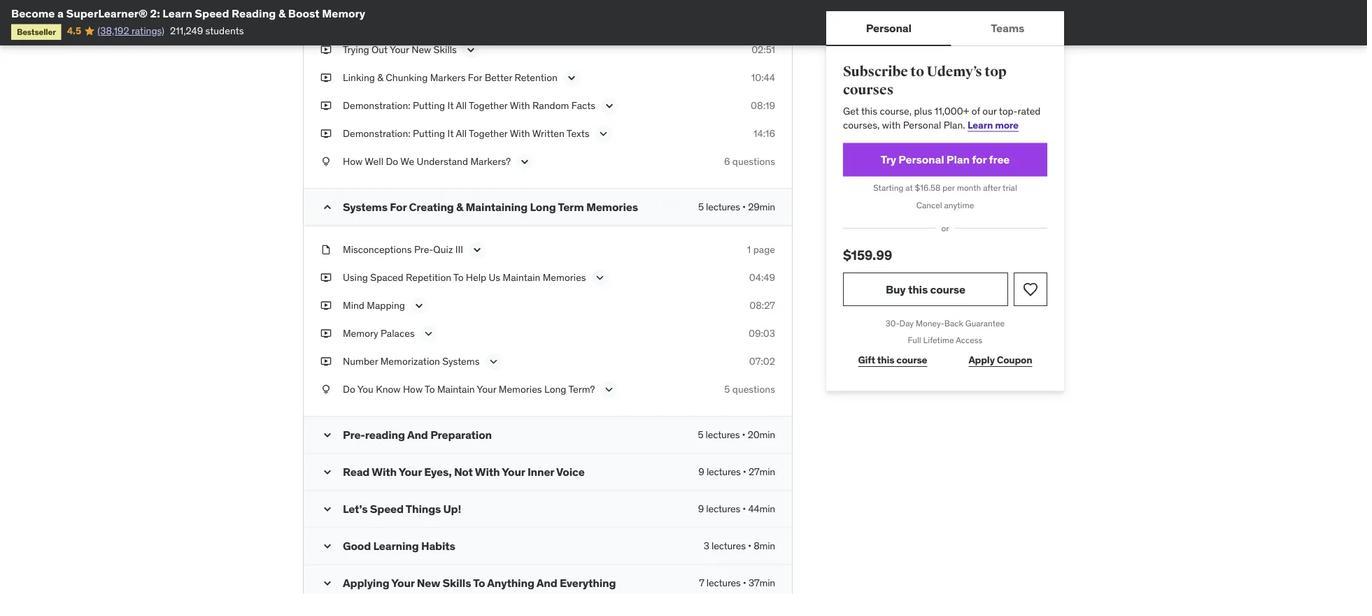 Task type: vqa. For each thing, say whether or not it's contained in the screenshot.
on to the top
no



Task type: locate. For each thing, give the bounding box(es) containing it.
5 for pre-reading and preparation
[[698, 429, 704, 442]]

show lecture description image for demonstration: putting it all together with random facts
[[603, 99, 617, 113]]

coupon
[[997, 354, 1033, 367]]

memories right us
[[543, 272, 586, 284]]

1 horizontal spatial speed
[[370, 502, 404, 517]]

2 small image from the top
[[321, 429, 334, 443]]

lectures right 7
[[707, 577, 741, 590]]

more
[[995, 119, 1019, 131]]

0 horizontal spatial to
[[425, 384, 435, 396]]

learn down of
[[968, 119, 993, 131]]

us
[[489, 272, 500, 284]]

lectures for read with your eyes, not with your inner voice
[[707, 466, 741, 479]]

1 horizontal spatial how
[[403, 384, 423, 396]]

1 questions from the top
[[733, 155, 775, 168]]

0 vertical spatial memories
[[586, 200, 638, 214]]

20min
[[748, 429, 775, 442]]

long
[[530, 200, 556, 214], [544, 384, 566, 396]]

how left well
[[343, 155, 363, 168]]

logical
[[343, 15, 374, 28]]

markers up demonstration: putting it all together with random facts
[[430, 71, 466, 84]]

memorization
[[380, 356, 440, 368]]

pre- up read
[[343, 428, 365, 442]]

skills up linking & chunking markers for better retention
[[434, 43, 457, 56]]

show lecture description image down repetition
[[412, 299, 426, 313]]

1 vertical spatial all
[[456, 127, 467, 140]]

memory up number
[[343, 328, 378, 340]]

show lecture description image for demonstration: putting it all together with written texts
[[597, 127, 611, 141]]

1 vertical spatial demonstration:
[[343, 127, 411, 140]]

show lecture description image for trying out your new skills
[[464, 43, 478, 57]]

course up back at the right bottom of page
[[930, 282, 966, 297]]

xsmall image
[[321, 15, 332, 29], [321, 43, 332, 57], [321, 71, 332, 85], [321, 99, 332, 113], [321, 243, 332, 257], [321, 299, 332, 313], [321, 327, 332, 341]]

systems up misconceptions
[[343, 200, 388, 214]]

4 small image from the top
[[321, 503, 334, 517]]

4 xsmall image from the top
[[321, 99, 332, 113]]

good learning habits
[[343, 539, 455, 554]]

2 it from the top
[[448, 127, 454, 140]]

gift this course
[[858, 354, 927, 367]]

0 horizontal spatial how
[[343, 155, 363, 168]]

with
[[510, 99, 530, 112], [510, 127, 530, 140], [372, 465, 397, 479], [475, 465, 500, 479]]

or
[[942, 223, 949, 234]]

to left help
[[453, 272, 464, 284]]

2 vertical spatial to
[[473, 576, 485, 591]]

3 xsmall image from the top
[[321, 271, 332, 285]]

and right anything
[[537, 576, 557, 591]]

pre-
[[414, 244, 433, 256], [343, 428, 365, 442]]

4 xsmall image from the top
[[321, 355, 332, 369]]

0 vertical spatial together
[[469, 99, 508, 112]]

courses
[[843, 81, 894, 98]]

for left better
[[468, 71, 482, 84]]

1 horizontal spatial and
[[537, 576, 557, 591]]

1 vertical spatial course
[[897, 354, 927, 367]]

how right know
[[403, 384, 423, 396]]

2 xsmall image from the top
[[321, 43, 332, 57]]

2 xsmall image from the top
[[321, 155, 332, 169]]

do left "we"
[[386, 155, 398, 168]]

course for gift this course
[[897, 354, 927, 367]]

0 horizontal spatial for
[[390, 200, 407, 214]]

0 vertical spatial course
[[930, 282, 966, 297]]

a
[[57, 6, 64, 20]]

5 small image from the top
[[321, 540, 334, 554]]

• for pre-reading and preparation
[[742, 429, 746, 442]]

1 vertical spatial to
[[425, 384, 435, 396]]

1 page
[[747, 244, 775, 256]]

lectures for good learning habits
[[712, 540, 746, 553]]

2 horizontal spatial to
[[473, 576, 485, 591]]

show lecture description image for linking & chunking markers for better retention
[[565, 71, 579, 85]]

to down number memorization systems
[[425, 384, 435, 396]]

1 horizontal spatial for
[[468, 71, 482, 84]]

well
[[365, 155, 383, 168]]

things
[[406, 502, 441, 517]]

show lecture description image up the facts
[[565, 71, 579, 85]]

this inside get this course, plus 11,000+ of our top-rated courses, with personal plan.
[[861, 105, 878, 117]]

linking
[[343, 71, 375, 84]]

do left you
[[343, 384, 355, 396]]

2 questions from the top
[[733, 384, 775, 396]]

5 left 29min
[[698, 201, 704, 214]]

learning
[[373, 539, 419, 554]]

0 vertical spatial do
[[386, 155, 398, 168]]

• left the 27min in the bottom of the page
[[743, 466, 747, 479]]

0 vertical spatial questions
[[733, 155, 775, 168]]

long left term?
[[544, 384, 566, 396]]

show lecture description image right markers?
[[518, 155, 532, 169]]

reading
[[365, 428, 405, 442]]

• left 29min
[[742, 201, 746, 214]]

0 vertical spatial 9
[[699, 466, 704, 479]]

04:49
[[749, 272, 775, 284]]

0 horizontal spatial course
[[897, 354, 927, 367]]

0 horizontal spatial learn
[[163, 6, 192, 20]]

with left "written" in the left of the page
[[510, 127, 530, 140]]

6 questions
[[724, 155, 775, 168]]

all for written
[[456, 127, 467, 140]]

1 together from the top
[[469, 99, 508, 112]]

9 down 5 lectures • 20min
[[699, 466, 704, 479]]

all up demonstration: putting it all together with written texts
[[456, 99, 467, 112]]

show lecture description image for using spaced repetition to help us maintain memories
[[593, 271, 607, 285]]

6 xsmall image from the top
[[321, 299, 332, 313]]

with for demonstration: putting it all together with random facts
[[510, 99, 530, 112]]

1 small image from the top
[[321, 201, 334, 215]]

show lecture description image for mind mapping
[[412, 299, 426, 313]]

02:51
[[752, 43, 775, 56]]

rated
[[1018, 105, 1041, 117]]

1 vertical spatial long
[[544, 384, 566, 396]]

speed up 211,249 students at top
[[195, 6, 229, 20]]

markers for creative
[[424, 15, 459, 28]]

for
[[468, 71, 482, 84], [390, 200, 407, 214]]

1 vertical spatial 5
[[724, 384, 730, 396]]

course down full
[[897, 354, 927, 367]]

memories right "term"
[[586, 200, 638, 214]]

6 small image from the top
[[321, 577, 334, 591]]

1 vertical spatial new
[[417, 576, 440, 591]]

0 vertical spatial how
[[343, 155, 363, 168]]

1 vertical spatial putting
[[413, 127, 445, 140]]

211,249 students
[[170, 24, 244, 37]]

memories left term?
[[499, 384, 542, 396]]

• for good learning habits
[[748, 540, 752, 553]]

1 horizontal spatial to
[[453, 272, 464, 284]]

show lecture description image right the iii
[[470, 243, 484, 257]]

speed right let's
[[370, 502, 404, 517]]

applying
[[343, 576, 389, 591]]

markers for chunking
[[430, 71, 466, 84]]

0 horizontal spatial do
[[343, 384, 355, 396]]

2 all from the top
[[456, 127, 467, 140]]

top
[[985, 63, 1007, 80]]

this right gift on the right of page
[[877, 354, 895, 367]]

0 vertical spatial personal
[[866, 21, 912, 35]]

2 vertical spatial this
[[877, 354, 895, 367]]

this for gift
[[877, 354, 895, 367]]

3 small image from the top
[[321, 466, 334, 480]]

per
[[943, 183, 955, 193]]

1 xsmall image from the top
[[321, 127, 332, 141]]

together up markers?
[[469, 127, 508, 140]]

skills down habits on the left bottom of the page
[[443, 576, 471, 591]]

lectures for let's speed things up!
[[706, 503, 740, 516]]

all down demonstration: putting it all together with random facts
[[456, 127, 467, 140]]

9 up 3
[[698, 503, 704, 516]]

at
[[906, 183, 913, 193]]

1 vertical spatial 9
[[698, 503, 704, 516]]

long left "term"
[[530, 200, 556, 214]]

9 for read with your eyes, not with your inner voice
[[699, 466, 704, 479]]

6
[[724, 155, 730, 168]]

lectures right 3
[[712, 540, 746, 553]]

• for systems for creating & maintaining long term memories
[[742, 201, 746, 214]]

demonstration: for demonstration: putting it all together with written texts
[[343, 127, 411, 140]]

7 xsmall image from the top
[[321, 327, 332, 341]]

1 horizontal spatial do
[[386, 155, 398, 168]]

term?
[[569, 384, 595, 396]]

demonstration: up well
[[343, 127, 411, 140]]

this up courses,
[[861, 105, 878, 117]]

new up chunking
[[412, 43, 431, 56]]

& right linking
[[377, 71, 383, 84]]

1 vertical spatial this
[[908, 282, 928, 297]]

buy this course
[[886, 282, 966, 297]]

• left 37min
[[743, 577, 747, 590]]

211,249
[[170, 24, 203, 37]]

1 putting from the top
[[413, 99, 445, 112]]

habits
[[421, 539, 455, 554]]

maintain right us
[[503, 272, 541, 284]]

1 vertical spatial maintain
[[437, 384, 475, 396]]

your right out
[[390, 43, 409, 56]]

understand
[[417, 155, 468, 168]]

(38,192
[[97, 24, 129, 37]]

show lecture description image right the facts
[[603, 99, 617, 113]]

lectures left 29min
[[706, 201, 740, 214]]

small image for let's
[[321, 503, 334, 517]]

with left random
[[510, 99, 530, 112]]

systems up do you know how to maintain your memories long term?
[[442, 356, 480, 368]]

applying your new skills to anything and everything
[[343, 576, 616, 591]]

do you know how to maintain your memories long term?
[[343, 384, 595, 396]]

1 horizontal spatial course
[[930, 282, 966, 297]]

it up understand
[[448, 127, 454, 140]]

show lecture description image for memory palaces
[[422, 327, 436, 341]]

lectures for systems for creating & maintaining long term memories
[[706, 201, 740, 214]]

&
[[278, 6, 286, 20], [377, 15, 383, 28], [377, 71, 383, 84], [456, 200, 463, 214]]

plus
[[914, 105, 932, 117]]

1 horizontal spatial systems
[[442, 356, 480, 368]]

small image
[[321, 201, 334, 215], [321, 429, 334, 443], [321, 466, 334, 480], [321, 503, 334, 517], [321, 540, 334, 554], [321, 577, 334, 591]]

how
[[343, 155, 363, 168], [403, 384, 423, 396]]

3 xsmall image from the top
[[321, 71, 332, 85]]

pre- up repetition
[[414, 244, 433, 256]]

5 up 9 lectures • 27min
[[698, 429, 704, 442]]

2 putting from the top
[[413, 127, 445, 140]]

together down better
[[469, 99, 508, 112]]

• left the 8min
[[748, 540, 752, 553]]

1 vertical spatial how
[[403, 384, 423, 396]]

0 vertical spatial demonstration:
[[343, 99, 411, 112]]

0 vertical spatial putting
[[413, 99, 445, 112]]

personal down plus
[[903, 119, 941, 131]]

creative
[[385, 15, 422, 28]]

44min
[[748, 503, 775, 516]]

putting up how well do we understand markers?
[[413, 127, 445, 140]]

xsmall image
[[321, 127, 332, 141], [321, 155, 332, 169], [321, 271, 332, 285], [321, 355, 332, 369], [321, 383, 332, 397]]

& right logical
[[377, 15, 383, 28]]

lectures left the 27min in the bottom of the page
[[707, 466, 741, 479]]

2 vertical spatial 5
[[698, 429, 704, 442]]

using spaced repetition to help us maintain memories
[[343, 272, 586, 284]]

new down habits on the left bottom of the page
[[417, 576, 440, 591]]

putting for demonstration: putting it all together with random facts
[[413, 99, 445, 112]]

course inside button
[[930, 282, 966, 297]]

maintain up preparation
[[437, 384, 475, 396]]

1 vertical spatial personal
[[903, 119, 941, 131]]

0 vertical spatial memory
[[322, 6, 365, 20]]

personal inside personal button
[[866, 21, 912, 35]]

putting down linking & chunking markers for better retention
[[413, 99, 445, 112]]

read with your eyes, not with your inner voice
[[343, 465, 585, 479]]

3 lectures • 8min
[[704, 540, 775, 553]]

this inside button
[[908, 282, 928, 297]]

xsmall image for demonstration:
[[321, 99, 332, 113]]

0 horizontal spatial speed
[[195, 6, 229, 20]]

up!
[[443, 502, 461, 517]]

together for random
[[469, 99, 508, 112]]

get this course, plus 11,000+ of our top-rated courses, with personal plan.
[[843, 105, 1041, 131]]

lectures left 20min
[[706, 429, 740, 442]]

tab list
[[826, 11, 1064, 46]]

your left eyes,
[[399, 465, 422, 479]]

0 vertical spatial systems
[[343, 200, 388, 214]]

this right buy
[[908, 282, 928, 297]]

0 vertical spatial speed
[[195, 6, 229, 20]]

show lecture description image
[[565, 71, 579, 85], [603, 99, 617, 113], [518, 155, 532, 169], [470, 243, 484, 257], [412, 299, 426, 313], [602, 383, 616, 397]]

speed
[[195, 6, 229, 20], [370, 502, 404, 517]]

questions down "07:02"
[[733, 384, 775, 396]]

teams button
[[951, 11, 1064, 45]]

let's
[[343, 502, 368, 517]]

to left anything
[[473, 576, 485, 591]]

0 vertical spatial 5
[[698, 201, 704, 214]]

2 together from the top
[[469, 127, 508, 140]]

0 vertical spatial it
[[448, 99, 454, 112]]

1 vertical spatial memories
[[543, 272, 586, 284]]

good
[[343, 539, 371, 554]]

1 vertical spatial it
[[448, 127, 454, 140]]

texts
[[567, 127, 590, 140]]

1 all from the top
[[456, 99, 467, 112]]

5 xsmall image from the top
[[321, 243, 332, 257]]

1 horizontal spatial maintain
[[503, 272, 541, 284]]

small image for good
[[321, 540, 334, 554]]

1 vertical spatial do
[[343, 384, 355, 396]]

personal up subscribe
[[866, 21, 912, 35]]

0 vertical spatial and
[[407, 428, 428, 442]]

show lecture description image for how well do we understand markers?
[[518, 155, 532, 169]]

linking & chunking markers for better retention
[[343, 71, 558, 84]]

• left 44min
[[743, 503, 746, 516]]

9
[[699, 466, 704, 479], [698, 503, 704, 516]]

1 it from the top
[[448, 99, 454, 112]]

show lecture description image right term?
[[602, 383, 616, 397]]

personal inside try personal plan for free link
[[899, 152, 944, 167]]

1 vertical spatial together
[[469, 127, 508, 140]]

putting
[[413, 99, 445, 112], [413, 127, 445, 140]]

•
[[742, 201, 746, 214], [742, 429, 746, 442], [743, 466, 747, 479], [743, 503, 746, 516], [748, 540, 752, 553], [743, 577, 747, 590]]

show lecture description image
[[464, 43, 478, 57], [597, 127, 611, 141], [593, 271, 607, 285], [422, 327, 436, 341], [487, 355, 501, 369]]

0 vertical spatial all
[[456, 99, 467, 112]]

xsmall image for how
[[321, 155, 332, 169]]

xsmall image for linking
[[321, 71, 332, 85]]

personal up $16.58 on the top right of page
[[899, 152, 944, 167]]

0 horizontal spatial systems
[[343, 200, 388, 214]]

superlearner®
[[66, 6, 148, 20]]

2 demonstration: from the top
[[343, 127, 411, 140]]

course
[[930, 282, 966, 297], [897, 354, 927, 367]]

learn
[[163, 6, 192, 20], [968, 119, 993, 131]]

together for written
[[469, 127, 508, 140]]

learn up "211,249"
[[163, 6, 192, 20]]

and right reading
[[407, 428, 428, 442]]

2 vertical spatial personal
[[899, 152, 944, 167]]

markers right creative at top
[[424, 15, 459, 28]]

lectures left 44min
[[706, 503, 740, 516]]

2 vertical spatial memories
[[499, 384, 542, 396]]

demonstration: down linking
[[343, 99, 411, 112]]

and
[[407, 428, 428, 442], [537, 576, 557, 591]]

1 horizontal spatial learn
[[968, 119, 993, 131]]

questions right 6
[[733, 155, 775, 168]]

memory up trying in the left of the page
[[322, 6, 365, 20]]

1 horizontal spatial pre-
[[414, 244, 433, 256]]

• for applying your new skills to anything and everything
[[743, 577, 747, 590]]

chunking
[[386, 71, 428, 84]]

9 lectures • 27min
[[699, 466, 775, 479]]

for left creating
[[390, 200, 407, 214]]

1 vertical spatial markers
[[430, 71, 466, 84]]

trying
[[343, 43, 369, 56]]

0 horizontal spatial maintain
[[437, 384, 475, 396]]

trial
[[1003, 183, 1017, 193]]

1 vertical spatial questions
[[733, 384, 775, 396]]

course for buy this course
[[930, 282, 966, 297]]

your left inner
[[502, 465, 525, 479]]

memory
[[322, 6, 365, 20], [343, 328, 378, 340]]

1 demonstration: from the top
[[343, 99, 411, 112]]

misconceptions pre-quiz iii
[[343, 244, 463, 256]]

inner
[[528, 465, 554, 479]]

30-day money-back guarantee full lifetime access
[[886, 318, 1005, 346]]

5 up 5 lectures • 20min
[[724, 384, 730, 396]]

1 vertical spatial systems
[[442, 356, 480, 368]]

with right not
[[475, 465, 500, 479]]

read
[[343, 465, 370, 479]]

everything
[[560, 576, 616, 591]]

it down linking & chunking markers for better retention
[[448, 99, 454, 112]]

boost
[[288, 6, 320, 20]]

trying out your new skills
[[343, 43, 457, 56]]

lectures for applying your new skills to anything and everything
[[707, 577, 741, 590]]

0 horizontal spatial pre-
[[343, 428, 365, 442]]

apply coupon button
[[954, 347, 1048, 375]]

0 vertical spatial this
[[861, 105, 878, 117]]

to
[[911, 63, 924, 80]]

7 lectures • 37min
[[699, 577, 775, 590]]

access
[[956, 335, 983, 346]]

• left 20min
[[742, 429, 746, 442]]

1 vertical spatial learn
[[968, 119, 993, 131]]

5 xsmall image from the top
[[321, 383, 332, 397]]

0 vertical spatial pre-
[[414, 244, 433, 256]]

apply
[[969, 354, 995, 367]]

0 vertical spatial markers
[[424, 15, 459, 28]]



Task type: describe. For each thing, give the bounding box(es) containing it.
0 vertical spatial new
[[412, 43, 431, 56]]

personal inside get this course, plus 11,000+ of our top-rated courses, with personal plan.
[[903, 119, 941, 131]]

free
[[989, 152, 1010, 167]]

xsmall image for misconceptions
[[321, 243, 332, 257]]

learn more
[[968, 119, 1019, 131]]

mapping
[[367, 300, 405, 312]]

mind
[[343, 300, 365, 312]]

09:03
[[749, 328, 775, 340]]

xsmall image for memory
[[321, 327, 332, 341]]

anything
[[487, 576, 534, 591]]

29min
[[748, 201, 775, 214]]

putting for demonstration: putting it all together with written texts
[[413, 127, 445, 140]]

starting at $16.58 per month after trial cancel anytime
[[873, 183, 1017, 211]]

$16.58
[[915, 183, 941, 193]]

5 for systems for creating & maintaining long term memories
[[698, 201, 704, 214]]

wishlist image
[[1022, 281, 1039, 298]]

questions for 5 questions
[[733, 384, 775, 396]]

guarantee
[[966, 318, 1005, 329]]

all for random
[[456, 99, 467, 112]]

0 vertical spatial for
[[468, 71, 482, 84]]

0 vertical spatial learn
[[163, 6, 192, 20]]

show lecture description image for number memorization systems
[[487, 355, 501, 369]]

palaces
[[381, 328, 415, 340]]

we
[[400, 155, 414, 168]]

• for let's speed things up!
[[743, 503, 746, 516]]

retention
[[515, 71, 558, 84]]

5 lectures • 29min
[[698, 201, 775, 214]]

learn more link
[[968, 119, 1019, 131]]

11,000+
[[935, 105, 969, 117]]

5 questions
[[724, 384, 775, 396]]

help
[[466, 272, 487, 284]]

anytime
[[944, 200, 974, 211]]

demonstration: for demonstration: putting it all together with random facts
[[343, 99, 411, 112]]

small image for systems
[[321, 201, 334, 215]]

iii
[[455, 244, 463, 256]]

xsmall image for trying
[[321, 43, 332, 57]]

become a superlearner® 2: learn speed reading & boost memory
[[11, 6, 365, 20]]

money-
[[916, 318, 945, 329]]

buy this course button
[[843, 273, 1008, 306]]

xsmall image for number
[[321, 355, 332, 369]]

random
[[533, 99, 569, 112]]

memories for your
[[499, 384, 542, 396]]

1 vertical spatial for
[[390, 200, 407, 214]]

facts
[[572, 99, 596, 112]]

it for written
[[448, 127, 454, 140]]

gift
[[858, 354, 875, 367]]

small image for applying
[[321, 577, 334, 591]]

with for demonstration: putting it all together with written texts
[[510, 127, 530, 140]]

personal button
[[826, 11, 951, 45]]

• for read with your eyes, not with your inner voice
[[743, 466, 747, 479]]

preparation
[[430, 428, 492, 442]]

questions for 6 questions
[[733, 155, 775, 168]]

memory palaces
[[343, 328, 415, 340]]

memories for maintain
[[543, 272, 586, 284]]

our
[[983, 105, 997, 117]]

xsmall image for mind
[[321, 299, 332, 313]]

back
[[945, 318, 964, 329]]

not
[[454, 465, 473, 479]]

1 xsmall image from the top
[[321, 15, 332, 29]]

you
[[357, 384, 374, 396]]

$159.99
[[843, 247, 892, 263]]

day
[[900, 318, 914, 329]]

memories for term
[[586, 200, 638, 214]]

07:02
[[749, 356, 775, 368]]

7
[[699, 577, 704, 590]]

better
[[485, 71, 512, 84]]

it for random
[[448, 99, 454, 112]]

gift this course link
[[843, 347, 943, 375]]

small image for pre-
[[321, 429, 334, 443]]

4.5
[[67, 24, 81, 37]]

teams
[[991, 21, 1025, 35]]

xsmall image for using
[[321, 271, 332, 285]]

full
[[908, 335, 921, 346]]

let's speed things up!
[[343, 502, 461, 517]]

show lecture description image for misconceptions pre-quiz iii
[[470, 243, 484, 257]]

your up preparation
[[477, 384, 496, 396]]

xsmall image for do
[[321, 383, 332, 397]]

quiz
[[433, 244, 453, 256]]

this for get
[[861, 105, 878, 117]]

9 lectures • 44min
[[698, 503, 775, 516]]

0 vertical spatial skills
[[434, 43, 457, 56]]

students
[[205, 24, 244, 37]]

& right creating
[[456, 200, 463, 214]]

plan.
[[944, 119, 965, 131]]

voice
[[556, 465, 585, 479]]

reading
[[232, 6, 276, 20]]

courses,
[[843, 119, 880, 131]]

0 vertical spatial long
[[530, 200, 556, 214]]

14:16
[[754, 127, 775, 140]]

3
[[704, 540, 709, 553]]

to for skills
[[473, 576, 485, 591]]

08:27
[[750, 300, 775, 312]]

with for read with your eyes, not with your inner voice
[[475, 465, 500, 479]]

1
[[747, 244, 751, 256]]

0 horizontal spatial and
[[407, 428, 428, 442]]

lectures for pre-reading and preparation
[[706, 429, 740, 442]]

5 lectures • 20min
[[698, 429, 775, 442]]

1 vertical spatial speed
[[370, 502, 404, 517]]

8min
[[754, 540, 775, 553]]

xsmall image for demonstration:
[[321, 127, 332, 141]]

1 vertical spatial memory
[[343, 328, 378, 340]]

to for how
[[425, 384, 435, 396]]

30-
[[886, 318, 900, 329]]

using
[[343, 272, 368, 284]]

with right read
[[372, 465, 397, 479]]

bestseller
[[17, 26, 56, 37]]

misconceptions
[[343, 244, 412, 256]]

show lecture description image for do you know how to maintain your memories long term?
[[602, 383, 616, 397]]

9 for let's speed things up!
[[698, 503, 704, 516]]

this for buy
[[908, 282, 928, 297]]

subscribe
[[843, 63, 908, 80]]

small image for read
[[321, 466, 334, 480]]

try personal plan for free
[[881, 152, 1010, 167]]

tab list containing personal
[[826, 11, 1064, 46]]

with
[[882, 119, 901, 131]]

0 vertical spatial to
[[453, 272, 464, 284]]

your right "applying"
[[391, 576, 415, 591]]

subscribe to udemy's top courses
[[843, 63, 1007, 98]]

0 vertical spatial maintain
[[503, 272, 541, 284]]

& left boost
[[278, 6, 286, 20]]

1 vertical spatial and
[[537, 576, 557, 591]]

1 vertical spatial skills
[[443, 576, 471, 591]]

for
[[972, 152, 987, 167]]

buy
[[886, 282, 906, 297]]

27min
[[749, 466, 775, 479]]

1 vertical spatial pre-
[[343, 428, 365, 442]]

try
[[881, 152, 896, 167]]



